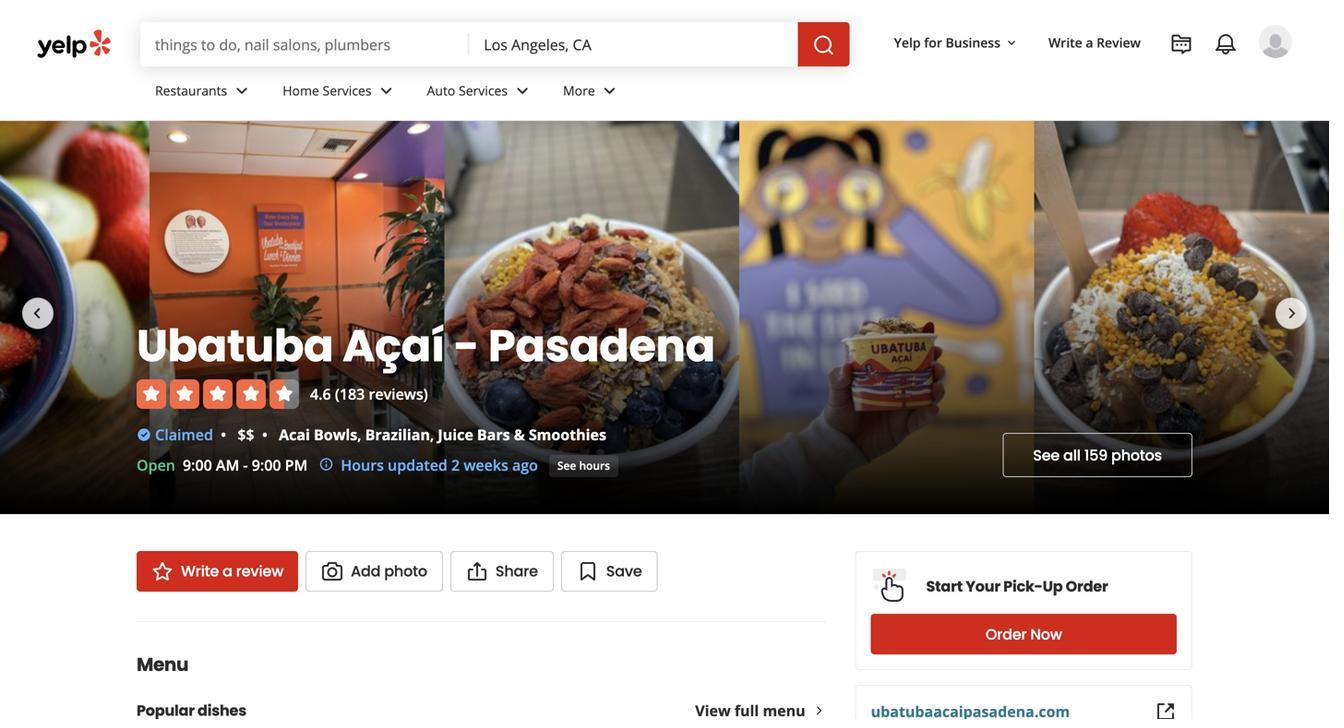 Task type: vqa. For each thing, say whether or not it's contained in the screenshot.
second Photo of Ubatuba Açaí - Pasadena - Pasadena, CA, US.
yes



Task type: describe. For each thing, give the bounding box(es) containing it.
24 star v2 image
[[151, 560, 174, 583]]

write a review link
[[1041, 26, 1148, 59]]

smoothies
[[529, 425, 606, 445]]

see for see all 159 photos
[[1033, 445, 1060, 466]]

bowls
[[314, 425, 357, 445]]

24 external link v2 image
[[1155, 701, 1177, 719]]

1 9:00 from the left
[[183, 455, 212, 475]]

photo of ubatuba açaí - pasadena - pasadena, ca, us. beautiful image
[[445, 121, 740, 514]]

yelp for business
[[894, 34, 1001, 51]]

$$
[[238, 425, 254, 445]]

photo
[[384, 561, 427, 582]]

up
[[1043, 576, 1063, 597]]

menu element
[[107, 621, 855, 719]]

reviews)
[[369, 384, 428, 404]]

none field things to do, nail salons, plumbers
[[140, 22, 469, 66]]

acai
[[279, 425, 310, 445]]

photo of ubatuba açaí - pasadena - pasadena, ca, us. build your own bowl just the way you like it! image
[[0, 121, 150, 514]]

start your pick-up order
[[926, 576, 1108, 597]]

24 chevron down v2 image for home services
[[375, 80, 397, 102]]

4.6
[[310, 384, 331, 404]]

home
[[283, 82, 319, 99]]

2 photo of ubatuba açaí - pasadena - pasadena, ca, us. image from the left
[[1035, 121, 1329, 514]]

hours
[[579, 458, 610, 473]]

hours updated 2 weeks ago
[[341, 455, 538, 475]]

16 claim filled v2 image
[[137, 428, 151, 442]]

claimed
[[155, 425, 213, 445]]

4.6 star rating image
[[137, 379, 299, 409]]

1 horizontal spatial order
[[1066, 576, 1108, 597]]

menu
[[137, 652, 188, 678]]

write a review
[[181, 561, 283, 582]]

auto
[[427, 82, 455, 99]]

open
[[137, 455, 175, 475]]

notifications image
[[1215, 33, 1237, 55]]

2 9:00 from the left
[[252, 455, 281, 475]]

1 , from the left
[[357, 425, 361, 445]]

see hours
[[557, 458, 610, 473]]

services for home services
[[323, 82, 372, 99]]

save button
[[561, 551, 658, 592]]

previous image
[[26, 303, 48, 325]]

now
[[1031, 624, 1062, 645]]

restaurants
[[155, 82, 227, 99]]

see all 159 photos
[[1033, 445, 1162, 466]]

for
[[924, 34, 942, 51]]

1 photo of ubatuba açaí - pasadena - pasadena, ca, us. image from the left
[[740, 121, 1035, 514]]

16 chevron down v2 image
[[1004, 36, 1019, 50]]

24 chevron down v2 image for more
[[599, 80, 621, 102]]

pick-
[[1004, 576, 1043, 597]]

a for review
[[1086, 34, 1093, 51]]

auto services link
[[412, 66, 548, 120]]

24 save outline v2 image
[[577, 560, 599, 583]]

ago
[[512, 455, 538, 475]]

ubatuba
[[137, 315, 333, 377]]

write a review link
[[137, 551, 298, 592]]

(183
[[335, 384, 365, 404]]

photo of ubatuba açaí - pasadena - pasadena, ca, us. bench seating image
[[150, 121, 445, 514]]

order now
[[986, 624, 1062, 645]]

write a review
[[1049, 34, 1141, 51]]

review
[[236, 561, 283, 582]]

share
[[496, 561, 538, 582]]

share button
[[450, 551, 554, 592]]

pm
[[285, 455, 308, 475]]



Task type: locate. For each thing, give the bounding box(es) containing it.
4.6 (183 reviews)
[[310, 384, 428, 404]]

save
[[606, 561, 642, 582]]

24 chevron down v2 image right restaurants
[[231, 80, 253, 102]]

None field
[[140, 22, 469, 66], [469, 22, 798, 66]]

see left all
[[1033, 445, 1060, 466]]

services
[[323, 82, 372, 99], [459, 82, 508, 99]]

next image
[[1281, 303, 1303, 325]]

updated
[[388, 455, 448, 475]]

None search field
[[140, 22, 850, 66]]

,
[[357, 425, 361, 445], [430, 425, 434, 445]]

, left juice
[[430, 425, 434, 445]]

9:00
[[183, 455, 212, 475], [252, 455, 281, 475]]

brazilian link
[[365, 425, 430, 445]]

1 24 chevron down v2 image from the left
[[511, 80, 534, 102]]

0 vertical spatial a
[[1086, 34, 1093, 51]]

0 horizontal spatial 9:00
[[183, 455, 212, 475]]

2 24 chevron down v2 image from the left
[[375, 80, 397, 102]]

write for write a review
[[181, 561, 219, 582]]

services right home
[[323, 82, 372, 99]]

0 horizontal spatial 24 chevron down v2 image
[[511, 80, 534, 102]]

business categories element
[[140, 66, 1292, 120]]

1 none field from the left
[[140, 22, 469, 66]]

24 chevron down v2 image for auto services
[[511, 80, 534, 102]]

1 horizontal spatial see
[[1033, 445, 1060, 466]]

-
[[454, 315, 479, 377], [243, 455, 248, 475]]

home services
[[283, 82, 372, 99]]

1 horizontal spatial ,
[[430, 425, 434, 445]]

0 vertical spatial -
[[454, 315, 479, 377]]

9:00 left pm
[[252, 455, 281, 475]]

info alert
[[319, 454, 538, 476]]

business
[[946, 34, 1001, 51]]

restaurants link
[[140, 66, 268, 120]]

2 none field from the left
[[469, 22, 798, 66]]

address, neighborhood, city, state or zip text field
[[469, 22, 798, 66]]

services right auto
[[459, 82, 508, 99]]

2
[[451, 455, 460, 475]]

0 horizontal spatial see
[[557, 458, 576, 473]]

open 9:00 am - 9:00 pm
[[137, 455, 308, 475]]

more link
[[548, 66, 636, 120]]

1 vertical spatial a
[[223, 561, 232, 582]]

order right up
[[1066, 576, 1108, 597]]

0 vertical spatial write
[[1049, 34, 1083, 51]]

search image
[[813, 34, 835, 56]]

more
[[563, 82, 595, 99]]

24 chevron down v2 image
[[231, 80, 253, 102], [375, 80, 397, 102]]

2 services from the left
[[459, 82, 508, 99]]

write inside user actions 'element'
[[1049, 34, 1083, 51]]

24 chevron down v2 image inside home services link
[[375, 80, 397, 102]]

home services link
[[268, 66, 412, 120]]

order left now
[[986, 624, 1027, 645]]

see left hours on the left of page
[[557, 458, 576, 473]]

açaí
[[343, 315, 445, 377]]

pasadena
[[488, 315, 715, 377]]

0 vertical spatial order
[[1066, 576, 1108, 597]]

brazilian
[[365, 425, 430, 445]]

1 horizontal spatial services
[[459, 82, 508, 99]]

order
[[1066, 576, 1108, 597], [986, 624, 1027, 645]]

2 24 chevron down v2 image from the left
[[599, 80, 621, 102]]

, up hours
[[357, 425, 361, 445]]

1 horizontal spatial write
[[1049, 34, 1083, 51]]

add photo link
[[306, 551, 443, 592]]

see
[[1033, 445, 1060, 466], [557, 458, 576, 473]]

see hours link
[[549, 455, 619, 477]]

1 24 chevron down v2 image from the left
[[231, 80, 253, 102]]

- right "açaí"
[[454, 315, 479, 377]]

hours
[[341, 455, 384, 475]]

16 info v2 image
[[319, 457, 333, 472]]

24 chevron down v2 image inside the restaurants link
[[231, 80, 253, 102]]

your
[[966, 576, 1001, 597]]

14 chevron right outline image
[[813, 704, 826, 717]]

1 vertical spatial -
[[243, 455, 248, 475]]

bob b. image
[[1259, 25, 1292, 58]]

weeks
[[464, 455, 508, 475]]

0 horizontal spatial write
[[181, 561, 219, 582]]

acai bowls , brazilian , juice bars & smoothies
[[279, 425, 606, 445]]

24 chevron down v2 image left auto
[[375, 80, 397, 102]]

24 chevron down v2 image inside auto services link
[[511, 80, 534, 102]]

yelp for business button
[[887, 26, 1026, 59]]

24 chevron down v2 image
[[511, 80, 534, 102], [599, 80, 621, 102]]

1 horizontal spatial -
[[454, 315, 479, 377]]

see all 159 photos link
[[1003, 433, 1193, 477]]

24 chevron down v2 image right auto services
[[511, 80, 534, 102]]

1 services from the left
[[323, 82, 372, 99]]

order inside 'order now' link
[[986, 624, 1027, 645]]

1 horizontal spatial 24 chevron down v2 image
[[375, 80, 397, 102]]

photo of ubatuba açaí - pasadena - pasadena, ca, us. image
[[740, 121, 1035, 514], [1035, 121, 1329, 514]]

24 chevron down v2 image for restaurants
[[231, 80, 253, 102]]

see for see hours
[[557, 458, 576, 473]]

24 camera v2 image
[[321, 560, 343, 583]]

9:00 left the am
[[183, 455, 212, 475]]

bars
[[477, 425, 510, 445]]

juice bars & smoothies link
[[438, 425, 606, 445]]

projects image
[[1171, 33, 1193, 55]]

1 horizontal spatial 9:00
[[252, 455, 281, 475]]

1 horizontal spatial a
[[1086, 34, 1093, 51]]

24 share v2 image
[[466, 560, 488, 583]]

acai bowls link
[[279, 425, 357, 445]]

1 vertical spatial write
[[181, 561, 219, 582]]

0 horizontal spatial order
[[986, 624, 1027, 645]]

0 horizontal spatial services
[[323, 82, 372, 99]]

add photo
[[351, 561, 427, 582]]

1 vertical spatial order
[[986, 624, 1027, 645]]

none field address, neighborhood, city, state or zip
[[469, 22, 798, 66]]

auto services
[[427, 82, 508, 99]]

none field up more
[[469, 22, 798, 66]]

a inside 'element'
[[1086, 34, 1093, 51]]

review
[[1097, 34, 1141, 51]]

write right 24 star v2 icon
[[181, 561, 219, 582]]

order now link
[[871, 614, 1177, 655]]

ubatuba açaí - pasadena
[[137, 315, 715, 377]]

(183 reviews) link
[[335, 384, 428, 404]]

none field up home
[[140, 22, 469, 66]]

1 horizontal spatial 24 chevron down v2 image
[[599, 80, 621, 102]]

0 horizontal spatial ,
[[357, 425, 361, 445]]

user actions element
[[879, 23, 1318, 137]]

write left review
[[1049, 34, 1083, 51]]

start
[[926, 576, 963, 597]]

24 chevron down v2 image inside more "link"
[[599, 80, 621, 102]]

24 chevron down v2 image right more
[[599, 80, 621, 102]]

write
[[1049, 34, 1083, 51], [181, 561, 219, 582]]

0 horizontal spatial -
[[243, 455, 248, 475]]

add
[[351, 561, 381, 582]]

yelp
[[894, 34, 921, 51]]

photos
[[1112, 445, 1162, 466]]

things to do, nail salons, plumbers text field
[[140, 22, 469, 66]]

0 horizontal spatial 24 chevron down v2 image
[[231, 80, 253, 102]]

am
[[216, 455, 239, 475]]

159
[[1084, 445, 1108, 466]]

a for review
[[223, 561, 232, 582]]

services for auto services
[[459, 82, 508, 99]]

&
[[514, 425, 525, 445]]

a
[[1086, 34, 1093, 51], [223, 561, 232, 582]]

0 horizontal spatial a
[[223, 561, 232, 582]]

write for write a review
[[1049, 34, 1083, 51]]

2 , from the left
[[430, 425, 434, 445]]

juice
[[438, 425, 473, 445]]

all
[[1064, 445, 1081, 466]]

- right the am
[[243, 455, 248, 475]]



